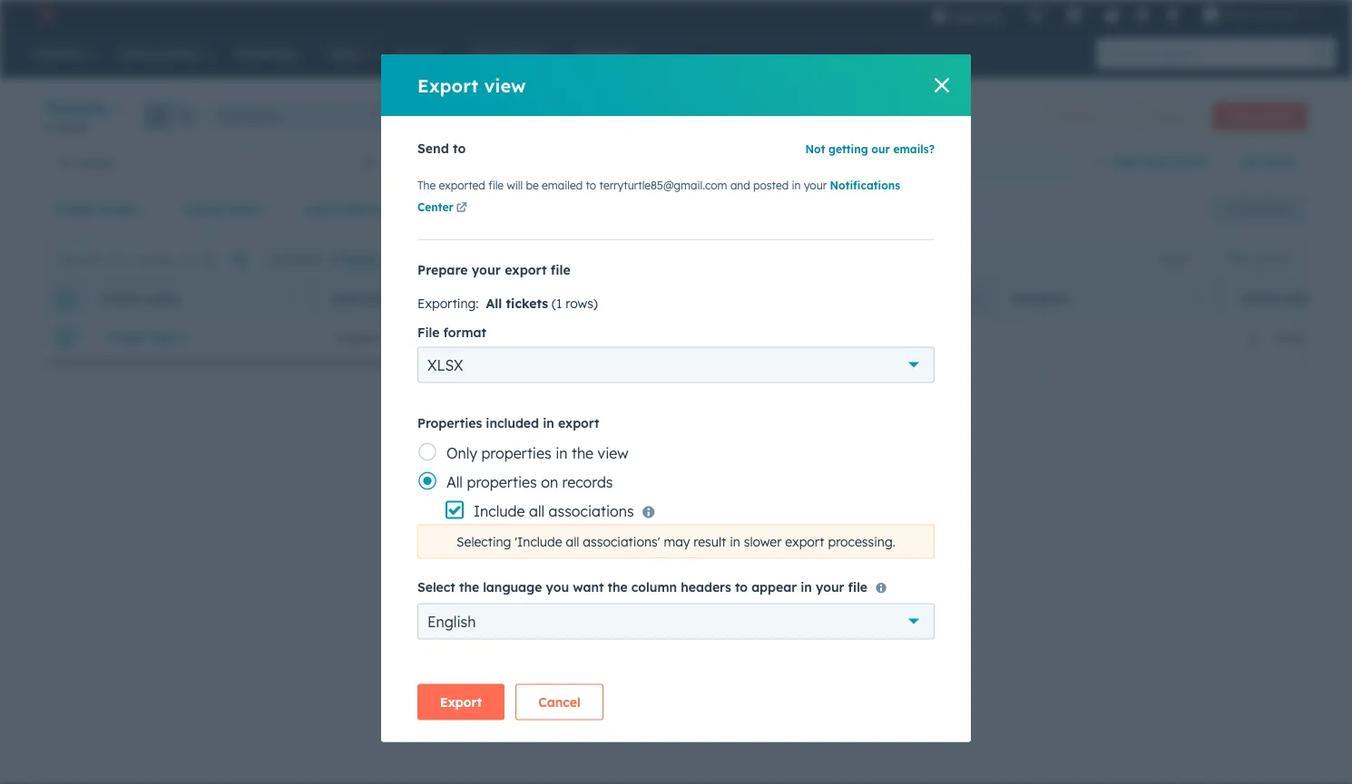 Task type: vqa. For each thing, say whether or not it's contained in the screenshot.
the top the [object Object] complete progress bar
no



Task type: locate. For each thing, give the bounding box(es) containing it.
properties up include
[[467, 473, 537, 491]]

0 horizontal spatial edit
[[403, 252, 424, 266]]

tasks
[[549, 252, 578, 266]]

file up the (1 on the top of the page
[[551, 262, 570, 278]]

export button for edit columns
[[1146, 247, 1204, 271]]

add view (3/5)
[[1113, 154, 1207, 170]]

export for edit columns
[[1158, 252, 1192, 266]]

1 for 1 selected
[[270, 252, 274, 266]]

ticket down all tickets
[[55, 201, 94, 217]]

export button
[[1146, 247, 1204, 271], [417, 685, 505, 721]]

file down processing.
[[848, 580, 868, 596]]

0 horizontal spatial ticket owner
[[55, 201, 137, 217]]

file left 'will'
[[488, 179, 504, 192]]

0 horizontal spatial priority
[[465, 201, 513, 217]]

to right emailed
[[586, 179, 596, 192]]

1 horizontal spatial the
[[572, 444, 594, 462]]

1 horizontal spatial priority
[[1014, 293, 1069, 306]]

1 horizontal spatial owner
[[1284, 293, 1327, 306]]

0 vertical spatial export button
[[1146, 247, 1204, 271]]

the up records
[[572, 444, 594, 462]]

pipeline up support
[[333, 293, 387, 306]]

date inside create date popup button
[[230, 201, 259, 217]]

0 vertical spatial owner
[[98, 201, 137, 217]]

will
[[507, 179, 523, 192]]

today
[[788, 330, 824, 346]]

all left "views"
[[1241, 154, 1257, 170]]

2 vertical spatial export
[[785, 534, 824, 550]]

file format
[[417, 324, 486, 340]]

hubspot link
[[22, 4, 68, 25]]

the right select
[[459, 580, 479, 596]]

all for properties
[[446, 473, 463, 491]]

1 horizontal spatial file
[[551, 262, 570, 278]]

1 vertical spatial properties
[[467, 473, 537, 491]]

0 vertical spatial to
[[453, 141, 466, 157]]

edit left delete button in the top of the page
[[403, 252, 424, 266]]

ticket owner down columns
[[1240, 293, 1327, 306]]

export left the edit columns "button"
[[1158, 252, 1192, 266]]

filters
[[646, 201, 682, 217]]

0 horizontal spatial the
[[459, 580, 479, 596]]

open
[[423, 155, 453, 171]]

date down the
[[389, 201, 418, 217]]

0 vertical spatial export
[[505, 262, 547, 278]]

descending sort. press to sort ascending. image
[[970, 292, 976, 304]]

export button down english
[[417, 685, 505, 721]]

ticket owner down all tickets
[[55, 201, 137, 217]]

0 horizontal spatial owner
[[98, 201, 137, 217]]

your down unassigned tickets
[[804, 179, 827, 192]]

3 press to sort. element from the left
[[1196, 292, 1203, 307]]

1 record
[[44, 120, 88, 134]]

per
[[732, 380, 754, 396]]

selecting
[[457, 534, 511, 550]]

1 inside tickets banner
[[44, 120, 49, 134]]

1 left record
[[44, 120, 49, 134]]

date down all tickets button
[[230, 201, 259, 217]]

posted
[[753, 179, 789, 192]]

pm
[[872, 330, 891, 346]]

pipeline inside support pipeline button
[[386, 330, 433, 346]]

assign button
[[327, 251, 377, 267]]

export down prev button
[[558, 415, 599, 431]]

1 horizontal spatial press to sort. element
[[516, 292, 523, 307]]

(support
[[592, 330, 644, 346]]

create date button
[[172, 191, 283, 228]]

export down english
[[440, 695, 482, 711]]

menu
[[919, 0, 1330, 29]]

import
[[1149, 110, 1186, 123]]

2 vertical spatial file
[[848, 580, 868, 596]]

0 vertical spatial your
[[804, 179, 827, 192]]

exporting:
[[417, 295, 479, 311]]

actions
[[1059, 110, 1097, 123]]

create left ticket
[[1228, 110, 1262, 123]]

1 edit from the left
[[1227, 252, 1247, 266]]

tickets down record
[[76, 155, 115, 171]]

create for create date
[[184, 201, 226, 217]]

0 horizontal spatial export button
[[417, 685, 505, 721]]

hubspot image
[[33, 4, 54, 25]]

edit inside button
[[403, 252, 424, 266]]

all tickets
[[58, 155, 115, 171]]

2 horizontal spatial create
[[1228, 110, 1262, 123]]

support pipeline
[[334, 330, 433, 346]]

emails?
[[893, 142, 935, 156]]

all left pipelines
[[219, 109, 231, 123]]

notifications
[[830, 179, 900, 192]]

view for add
[[1142, 154, 1171, 170]]

create inside create tasks button
[[510, 252, 546, 266]]

1 horizontal spatial export
[[558, 415, 599, 431]]

view inside properties included in export "element"
[[598, 444, 628, 462]]

properties down included
[[481, 444, 551, 462]]

view inside button
[[1270, 203, 1293, 216]]

1 horizontal spatial export button
[[1146, 247, 1204, 271]]

1 inside 1 button
[[614, 380, 620, 396]]

1 vertical spatial pipeline
[[386, 330, 433, 346]]

add view (3/5) button
[[1081, 144, 1229, 181]]

2 horizontal spatial the
[[608, 580, 628, 596]]

in down unassigned tickets
[[792, 179, 801, 192]]

0 horizontal spatial to
[[453, 141, 466, 157]]

properties
[[481, 444, 551, 462], [467, 473, 537, 491]]

2 vertical spatial your
[[816, 580, 844, 596]]

0 horizontal spatial create
[[184, 201, 226, 217]]

export view
[[417, 74, 526, 97]]

export right slower
[[785, 534, 824, 550]]

1 vertical spatial create
[[184, 201, 226, 217]]

new (support pipeline)
[[561, 330, 699, 346]]

0 horizontal spatial date
[[230, 201, 259, 217]]

1 vertical spatial priority
[[1014, 293, 1069, 306]]

4:41
[[844, 330, 868, 346]]

1 horizontal spatial to
[[586, 179, 596, 192]]

owner down columns
[[1284, 293, 1327, 306]]

2 vertical spatial create
[[510, 252, 546, 266]]

2 horizontal spatial press to sort. element
[[1196, 292, 1203, 307]]

0 vertical spatial priority
[[465, 201, 513, 217]]

date
[[230, 201, 259, 217], [389, 201, 418, 217]]

close image
[[935, 78, 949, 93]]

help image
[[1104, 8, 1120, 25]]

all inside popup button
[[219, 109, 231, 123]]

my open tickets button
[[387, 144, 731, 181]]

1 vertical spatial export
[[558, 415, 599, 431]]

all for views
[[1241, 154, 1257, 170]]

ticket up new
[[560, 293, 601, 306]]

new (support pipeline) button
[[539, 319, 766, 356]]

send
[[417, 141, 449, 157]]

create inside create date popup button
[[184, 201, 226, 217]]

your up exporting: all tickets (1 rows)
[[472, 262, 501, 278]]

include all associations
[[474, 502, 634, 520]]

link opens in a new window image
[[456, 201, 467, 217], [456, 203, 467, 214]]

2 horizontal spatial file
[[848, 580, 868, 596]]

language
[[483, 580, 542, 596]]

1 right prev
[[614, 380, 620, 396]]

settings image
[[1134, 8, 1151, 24]]

all down all properties on records
[[529, 502, 545, 520]]

1 vertical spatial to
[[586, 179, 596, 192]]

1 vertical spatial export
[[1158, 252, 1192, 266]]

press to sort. element
[[289, 292, 296, 307], [516, 292, 523, 307], [1196, 292, 1203, 307]]

priority down 'will'
[[465, 201, 513, 217]]

all right 'include
[[566, 534, 579, 550]]

0 horizontal spatial file
[[488, 179, 504, 192]]

pipelines
[[234, 109, 280, 123]]

owner down all tickets
[[98, 201, 137, 217]]

export up press to sort. icon
[[505, 262, 547, 278]]

last activity date
[[306, 201, 418, 217]]

2 edit from the left
[[403, 252, 424, 266]]

2 vertical spatial export
[[440, 695, 482, 711]]

view for save
[[1270, 203, 1293, 216]]

Search HubSpot search field
[[1097, 38, 1319, 69]]

0 vertical spatial create
[[1228, 110, 1262, 123]]

1 horizontal spatial create
[[510, 252, 546, 266]]

0 horizontal spatial export
[[505, 262, 547, 278]]

selecting 'include all associations' may result in slower export processing.
[[457, 534, 896, 550]]

menu item
[[1015, 0, 1019, 29]]

to left appear
[[735, 580, 748, 596]]

all left press to sort. icon
[[486, 295, 502, 311]]

ticket owner
[[55, 201, 137, 217], [1240, 293, 1327, 306]]

cancel
[[538, 695, 581, 711]]

views
[[1261, 154, 1297, 170]]

fix
[[1274, 7, 1288, 22]]

0 horizontal spatial all
[[529, 502, 545, 520]]

save
[[1242, 203, 1267, 216]]

0 vertical spatial ticket owner
[[55, 201, 137, 217]]

edit inside "button"
[[1227, 252, 1247, 266]]

notifications button
[[1157, 0, 1188, 29]]

upgrade image
[[931, 8, 948, 25]]

in right appear
[[801, 580, 812, 596]]

the right the want
[[608, 580, 628, 596]]

send to
[[417, 141, 466, 157]]

export button left the edit columns "button"
[[1146, 247, 1204, 271]]

notifications image
[[1165, 8, 1181, 25]]

1 horizontal spatial all
[[566, 534, 579, 550]]

export up send to
[[417, 74, 478, 97]]

25 per page
[[714, 380, 790, 396]]

your for select the language you want the column headers to appear in your file
[[816, 580, 844, 596]]

in up on
[[555, 444, 568, 462]]

tickets left the (1 on the top of the page
[[506, 295, 548, 311]]

1 horizontal spatial edit
[[1227, 252, 1247, 266]]

the inside properties included in export "element"
[[572, 444, 594, 462]]

menu containing vhs can fix it!
[[919, 0, 1330, 29]]

notifications center link
[[417, 179, 900, 217]]

export
[[417, 74, 478, 97], [1158, 252, 1192, 266], [440, 695, 482, 711]]

2 link opens in a new window image from the top
[[456, 203, 467, 214]]

file
[[488, 179, 504, 192], [551, 262, 570, 278], [848, 580, 868, 596]]

edit left columns
[[1227, 252, 1247, 266]]

group
[[143, 101, 200, 130]]

all
[[219, 109, 231, 123], [1241, 154, 1257, 170], [58, 155, 72, 171], [486, 295, 502, 311], [446, 473, 463, 491]]

create left tasks
[[510, 252, 546, 266]]

not
[[805, 142, 825, 156]]

to
[[453, 141, 466, 157], [586, 179, 596, 192], [735, 580, 748, 596]]

all down only
[[446, 473, 463, 491]]

vhs can fix it!
[[1223, 7, 1301, 22]]

all inside button
[[58, 155, 72, 171]]

tickets up "notifications" at the top right of page
[[819, 155, 858, 171]]

your for the exported file will be emailed to terryturtle85@gmail.com and posted in your
[[804, 179, 827, 192]]

you
[[546, 580, 569, 596]]

export for cancel
[[440, 695, 482, 711]]

group inside tickets banner
[[143, 101, 200, 130]]

press to sort. element for pipeline
[[516, 292, 523, 307]]

all down 1 record
[[58, 155, 72, 171]]

create down all tickets button
[[184, 201, 226, 217]]

ticket test 1 link
[[108, 330, 290, 346]]

marketplaces button
[[1055, 0, 1093, 29]]

the
[[417, 179, 436, 192]]

1 date from the left
[[230, 201, 259, 217]]

want
[[573, 580, 604, 596]]

0 vertical spatial properties
[[481, 444, 551, 462]]

all views
[[1241, 154, 1297, 170]]

view inside popup button
[[1142, 154, 1171, 170]]

2 horizontal spatial export
[[785, 534, 824, 550]]

tickets up exported
[[456, 155, 496, 171]]

only properties in the view
[[446, 444, 628, 462]]

import button
[[1134, 102, 1201, 131]]

1 horizontal spatial date
[[389, 201, 418, 217]]

ticket owner button
[[44, 191, 161, 228]]

1 vertical spatial file
[[551, 262, 570, 278]]

1 button
[[607, 377, 627, 400]]

your down processing.
[[816, 580, 844, 596]]

0 horizontal spatial press to sort. element
[[289, 292, 296, 307]]

file
[[417, 324, 440, 340]]

all inside properties included in export "element"
[[446, 473, 463, 491]]

all
[[529, 502, 545, 520], [566, 534, 579, 550]]

english
[[427, 613, 476, 631]]

priority right descending sort. press to sort ascending. 'element'
[[1014, 293, 1069, 306]]

1 press to sort. element from the left
[[289, 292, 296, 307]]

view
[[484, 74, 526, 97], [1142, 154, 1171, 170], [1270, 203, 1293, 216], [598, 444, 628, 462]]

to right open at the top of the page
[[453, 141, 466, 157]]

pipeline up the xlsx at top
[[386, 330, 433, 346]]

2 horizontal spatial to
[[735, 580, 748, 596]]

create inside create ticket button
[[1228, 110, 1262, 123]]

1 vertical spatial ticket owner
[[1240, 293, 1327, 306]]

2 date from the left
[[389, 201, 418, 217]]

1 left selected
[[270, 252, 274, 266]]

1 vertical spatial export button
[[417, 685, 505, 721]]

priority button
[[453, 191, 537, 228]]

in right "result"
[[730, 534, 740, 550]]

2 press to sort. element from the left
[[516, 292, 523, 307]]



Task type: describe. For each thing, give the bounding box(es) containing it.
new
[[561, 330, 588, 346]]

records
[[562, 473, 613, 491]]

25
[[714, 380, 728, 396]]

ticket down edit columns
[[1240, 293, 1281, 306]]

last activity date button
[[294, 191, 442, 228]]

exported
[[439, 179, 485, 192]]

prepare your export file
[[417, 262, 570, 278]]

actions button
[[1043, 102, 1123, 131]]

ticket name
[[102, 293, 178, 306]]

all views link
[[1229, 144, 1309, 181]]

all for tickets
[[58, 155, 72, 171]]

not getting our emails?
[[805, 142, 935, 156]]

1 link opens in a new window image from the top
[[456, 201, 467, 217]]

emailed
[[542, 179, 583, 192]]

search image
[[1314, 47, 1327, 60]]

1 for 1 record
[[44, 120, 49, 134]]

included
[[486, 415, 539, 431]]

only
[[446, 444, 477, 462]]

tickets banner
[[44, 94, 1309, 144]]

ticket left test
[[108, 330, 146, 346]]

slower
[[744, 534, 782, 550]]

prev button
[[538, 377, 607, 401]]

english button
[[417, 604, 935, 640]]

(3/5)
[[1175, 154, 1207, 170]]

0 vertical spatial all
[[529, 502, 545, 520]]

vhs
[[1223, 7, 1247, 22]]

selected
[[278, 252, 320, 266]]

may
[[664, 534, 690, 550]]

create for create ticket
[[1228, 110, 1262, 123]]

result
[[694, 534, 726, 550]]

support pipeline button
[[312, 319, 539, 356]]

priority inside popup button
[[465, 201, 513, 217]]

calling icon image
[[1028, 7, 1044, 23]]

1 right test
[[179, 330, 186, 346]]

today at 4:41 pm button
[[766, 319, 993, 356]]

press to sort. element for priority
[[1196, 292, 1203, 307]]

settings link
[[1131, 5, 1154, 24]]

add
[[1113, 154, 1138, 170]]

help button
[[1097, 0, 1128, 29]]

(0)
[[686, 201, 704, 217]]

all tickets button
[[44, 144, 387, 181]]

save view button
[[1210, 195, 1309, 224]]

ticket inside popup button
[[55, 201, 94, 217]]

appear
[[751, 580, 797, 596]]

(1
[[552, 295, 562, 311]]

our
[[871, 142, 890, 156]]

not getting our emails? button
[[805, 141, 935, 157]]

export view dialog
[[381, 54, 971, 743]]

edit columns
[[1227, 252, 1292, 266]]

vhs can fix it! button
[[1192, 0, 1328, 29]]

tickets inside export view dialog
[[506, 295, 548, 311]]

can
[[1250, 7, 1270, 22]]

ticket
[[1265, 110, 1293, 123]]

press to sort. image
[[516, 292, 523, 304]]

owner inside popup button
[[98, 201, 137, 217]]

properties for on
[[467, 473, 537, 491]]

0 vertical spatial file
[[488, 179, 504, 192]]

1 vertical spatial your
[[472, 262, 501, 278]]

activity
[[337, 201, 385, 217]]

view for export
[[484, 74, 526, 97]]

edit for edit columns
[[1227, 252, 1247, 266]]

date inside last activity date popup button
[[389, 201, 418, 217]]

my
[[401, 155, 419, 171]]

associations
[[549, 502, 634, 520]]

terryturtle85@gmail.com
[[599, 179, 727, 192]]

advanced
[[579, 201, 642, 217]]

advanced filters (0)
[[579, 201, 704, 217]]

unassigned
[[745, 155, 815, 171]]

edit columns button
[[1215, 247, 1304, 271]]

and
[[730, 179, 750, 192]]

next
[[633, 380, 663, 396]]

test
[[150, 330, 176, 346]]

include
[[474, 502, 525, 520]]

1 vertical spatial owner
[[1284, 293, 1327, 306]]

export button for cancel
[[417, 685, 505, 721]]

rows)
[[566, 295, 598, 311]]

pagination navigation
[[538, 376, 702, 401]]

properties included in export element
[[417, 438, 935, 559]]

create for create tasks
[[510, 252, 546, 266]]

save view
[[1242, 203, 1293, 216]]

record
[[53, 120, 88, 134]]

on
[[541, 473, 558, 491]]

create ticket button
[[1212, 102, 1309, 131]]

Search ID, name, or description search field
[[48, 243, 262, 275]]

export inside properties included in export "element"
[[785, 534, 824, 550]]

tickets
[[44, 96, 108, 119]]

properties
[[417, 415, 482, 431]]

select the language you want the column headers to appear in your file
[[417, 580, 868, 596]]

assign
[[342, 252, 377, 266]]

all for pipelines
[[219, 109, 231, 123]]

2 vertical spatial to
[[735, 580, 748, 596]]

1 horizontal spatial ticket owner
[[1240, 293, 1327, 306]]

advanced filters (0) button
[[548, 191, 716, 228]]

1 vertical spatial all
[[566, 534, 579, 550]]

unassigned tickets
[[745, 155, 858, 171]]

unassigned tickets button
[[731, 144, 1074, 181]]

prev
[[572, 380, 601, 396]]

name
[[146, 293, 178, 306]]

search button
[[1305, 38, 1336, 69]]

0 vertical spatial export
[[417, 74, 478, 97]]

0 vertical spatial pipeline
[[333, 293, 387, 306]]

marketplaces image
[[1066, 8, 1082, 25]]

format
[[443, 324, 486, 340]]

terry turtle image
[[1203, 6, 1219, 23]]

upgrade
[[951, 9, 1002, 24]]

in up only properties in the view
[[543, 415, 554, 431]]

delete button
[[435, 251, 484, 267]]

1 for 1
[[614, 380, 620, 396]]

associations'
[[583, 534, 660, 550]]

edit for edit
[[403, 252, 424, 266]]

descending sort. press to sort ascending. element
[[970, 292, 976, 307]]

status
[[604, 293, 645, 306]]

properties for in
[[481, 444, 551, 462]]

be
[[526, 179, 539, 192]]

notifications center
[[417, 179, 900, 214]]

headers
[[681, 580, 731, 596]]

ticket left the 'name'
[[102, 293, 142, 306]]

processing.
[[828, 534, 896, 550]]

getting
[[829, 142, 868, 156]]

properties included in export
[[417, 415, 599, 431]]

ticket owner inside popup button
[[55, 201, 137, 217]]

the exported file will be emailed to terryturtle85@gmail.com and posted in your
[[417, 179, 830, 192]]

today at 4:41 pm
[[788, 330, 891, 346]]



